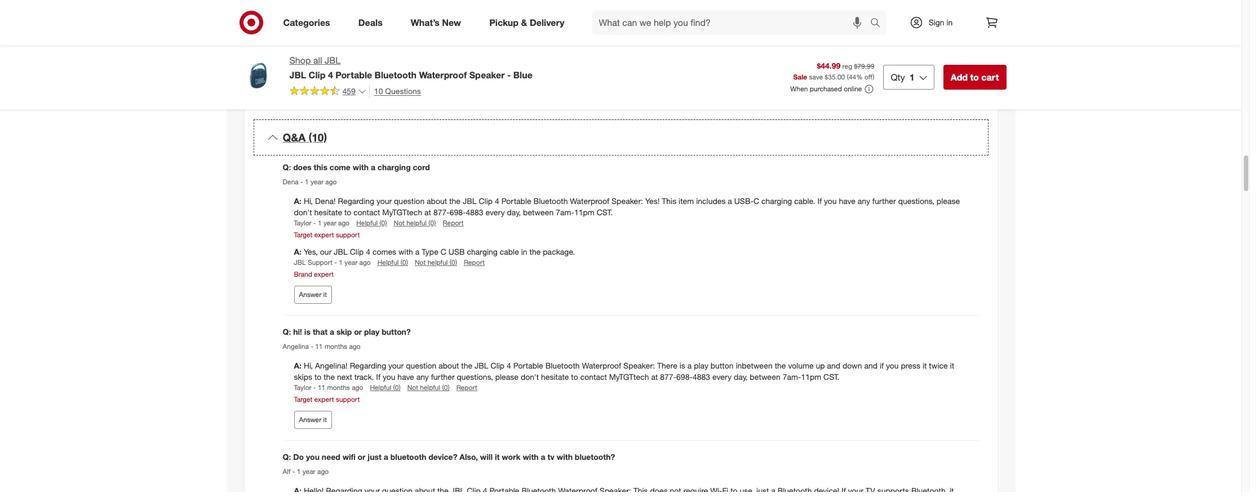 Task type: locate. For each thing, give the bounding box(es) containing it.
- inside shop all jbl jbl clip 4 portable bluetooth waterproof speaker - blue
[[507, 69, 511, 81]]

it down taylor - 11 months ago
[[323, 415, 327, 424]]

volume
[[788, 361, 814, 370]]

0 vertical spatial months
[[325, 342, 347, 350]]

in right cable
[[521, 247, 527, 256]]

1 vertical spatial a:
[[294, 247, 302, 256]]

- down angelina! on the left bottom of the page
[[313, 383, 316, 392]]

about inside hi, dena! regarding your question about the jbl clip 4 portable bluetooth waterproof speaker: yes! this item includes a usb-c charging cable. if you have any further questions, please don't hesitate to contact mytgttech at 877-698-4883 every day, between 7am-11pm cst.
[[427, 196, 447, 206]]

0 vertical spatial hesitate
[[314, 207, 342, 217]]

1 vertical spatial answer
[[299, 415, 321, 424]]

2 hi, from the top
[[304, 361, 313, 370]]

c right includes on the top of the page
[[753, 196, 759, 206]]

target for hi, dena! regarding your question about the jbl clip 4 portable bluetooth waterproof speaker: yes! this item includes a usb-c charging cable. if you have any further questions, please don't hesitate to contact mytgttech at 877-698-4883 every day, between 7am-11pm cst.
[[294, 230, 312, 239]]

play left button?
[[364, 327, 379, 337]]

to inside button
[[970, 71, 979, 83]]

1 vertical spatial bluetooth
[[533, 196, 568, 206]]

0 horizontal spatial please
[[495, 372, 519, 381]]

1 vertical spatial further
[[431, 372, 455, 381]]

a left usb- at the top of page
[[728, 196, 732, 206]]

the
[[289, 56, 300, 66], [449, 196, 460, 206], [529, 247, 541, 256], [461, 361, 472, 370], [775, 361, 786, 370], [324, 372, 335, 381]]

cst. inside "hi, angelina! regarding your question about the jbl clip 4 portable bluetooth waterproof speaker: there is a play button inbetween the volume up and down and if you press it twice it skips to the next track. if you have any further questions, please don't hesitate to contact mytgttech at 877-698-4883 every day, between 7am-11pm cst."
[[823, 372, 840, 381]]

between up package.
[[523, 207, 554, 217]]

2 vertical spatial not helpful  (0)
[[407, 383, 450, 392]]

helpful
[[356, 218, 378, 227], [377, 258, 399, 267], [370, 383, 391, 392]]

item inside hi, dena! regarding your question about the jbl clip 4 portable bluetooth waterproof speaker: yes! this item includes a usb-c charging cable. if you have any further questions, please don't hesitate to contact mytgttech at 877-698-4883 every day, between 7am-11pm cst.
[[679, 196, 694, 206]]

contact
[[353, 207, 380, 217], [580, 372, 607, 381]]

clip inside shop all jbl jbl clip 4 portable bluetooth waterproof speaker - blue
[[309, 69, 325, 81]]

speaker: inside "hi, angelina! regarding your question about the jbl clip 4 portable bluetooth waterproof speaker: there is a play button inbetween the volume up and down and if you press it twice it skips to the next track. if you have any further questions, please don't hesitate to contact mytgttech at 877-698-4883 every day, between 7am-11pm cst."
[[623, 361, 655, 370]]

1 vertical spatial day,
[[734, 372, 748, 381]]

question for track.
[[406, 361, 436, 370]]

between down inbetween
[[750, 372, 780, 381]]

answer it button down the brand expert in the left bottom of the page
[[294, 286, 332, 304]]

not helpful  (0) button
[[394, 218, 436, 228], [415, 258, 457, 267], [407, 383, 450, 392]]

aren't
[[369, 56, 389, 66]]

1 horizontal spatial if
[[376, 372, 380, 381]]

helpful  (0) down track.
[[370, 383, 401, 392]]

come
[[330, 162, 350, 172]]

1 horizontal spatial at
[[651, 372, 658, 381]]

is inside "hi, angelina! regarding your question about the jbl clip 4 portable bluetooth waterproof speaker: there is a play button inbetween the volume up and down and if you press it twice it skips to the next track. if you have any further questions, please don't hesitate to contact mytgttech at 877-698-4883 every day, between 7am-11pm cst."
[[680, 361, 685, 370]]

q: left hi!
[[283, 327, 291, 337]]

2 vertical spatial a:
[[294, 361, 304, 370]]

bluetooth inside hi, dena! regarding your question about the jbl clip 4 portable bluetooth waterproof speaker: yes! this item includes a usb-c charging cable. if you have any further questions, please don't hesitate to contact mytgttech at 877-698-4883 every day, between 7am-11pm cst.
[[533, 196, 568, 206]]

have inside "hi, angelina! regarding your question about the jbl clip 4 portable bluetooth waterproof speaker: there is a play button inbetween the volume up and down and if you press it twice it skips to the next track. if you have any further questions, please don't hesitate to contact mytgttech at 877-698-4883 every day, between 7am-11pm cst."
[[398, 372, 414, 381]]

hi, for dena!
[[304, 196, 313, 206]]

0 vertical spatial if
[[283, 56, 287, 66]]

any inside "hi, angelina! regarding your question about the jbl clip 4 portable bluetooth waterproof speaker: there is a play button inbetween the volume up and down and if you press it twice it skips to the next track. if you have any further questions, please don't hesitate to contact mytgttech at 877-698-4883 every day, between 7am-11pm cst."
[[416, 372, 429, 381]]

a left type
[[415, 247, 419, 256]]

1 vertical spatial portable
[[501, 196, 531, 206]]

answer it for a:
[[299, 290, 327, 299]]

0 horizontal spatial is
[[304, 327, 311, 337]]

0 horizontal spatial item
[[303, 56, 318, 66]]

play inside q: hi! is that a skip or play button? angelina - 11 months ago
[[364, 327, 379, 337]]

year down the this
[[311, 177, 323, 186]]

10
[[374, 86, 383, 96]]

speaker: left yes!
[[611, 196, 643, 206]]

button
[[711, 361, 734, 370]]

1 answer from the top
[[299, 290, 321, 299]]

months down next
[[327, 383, 350, 392]]

- right angelina
[[311, 342, 313, 350]]

1 vertical spatial answer it
[[299, 415, 327, 424]]

questions, inside hi, dena! regarding your question about the jbl clip 4 portable bluetooth waterproof speaker: yes! this item includes a usb-c charging cable. if you have any further questions, please don't hesitate to contact mytgttech at 877-698-4883 every day, between 7am-11pm cst.
[[898, 196, 934, 206]]

q: left the do
[[283, 452, 291, 462]]

target up yes,
[[294, 230, 312, 239]]

2 target expert support from the top
[[294, 395, 360, 404]]

698- up usb
[[450, 207, 466, 217]]

at down "there"
[[651, 372, 658, 381]]

taylor
[[294, 218, 311, 227], [294, 383, 311, 392]]

bluetooth
[[375, 69, 416, 81], [533, 196, 568, 206], [545, 361, 580, 370]]

answer it for taylor - 11 months ago
[[299, 415, 327, 424]]

3 a: from the top
[[294, 361, 304, 370]]

or inside 'q: do you need wifi or just a bluetooth device? also, will it work with a tv with bluetooth? alf - 1 year ago'
[[358, 452, 365, 462]]

it right will
[[495, 452, 500, 462]]

0 horizontal spatial further
[[431, 372, 455, 381]]

1 hi, from the top
[[304, 196, 313, 206]]

speaker:
[[611, 196, 643, 206], [623, 361, 655, 370]]

is inside q: hi! is that a skip or play button? angelina - 11 months ago
[[304, 327, 311, 337]]

1 vertical spatial regarding
[[350, 361, 386, 370]]

0 vertical spatial questions,
[[898, 196, 934, 206]]

your for 877-
[[376, 196, 392, 206]]

0 horizontal spatial don't
[[294, 207, 312, 217]]

have right track.
[[398, 372, 414, 381]]

regarding for angelina!
[[350, 361, 386, 370]]

search button
[[865, 10, 892, 37]]

a right come
[[371, 162, 375, 172]]

you right cable.
[[824, 196, 837, 206]]

target expert support
[[294, 230, 360, 239], [294, 395, 360, 404]]

report for every
[[443, 218, 464, 227]]

2 vertical spatial if
[[376, 372, 380, 381]]

2 answer it from the top
[[299, 415, 327, 424]]

helpful  (0) up comes
[[356, 218, 387, 227]]

0 vertical spatial don't
[[294, 207, 312, 217]]

skip
[[336, 327, 352, 337]]

ago down come
[[325, 177, 337, 186]]

waterproof inside shop all jbl jbl clip 4 portable bluetooth waterproof speaker - blue
[[419, 69, 467, 81]]

helpful  (0) button for dena!
[[356, 218, 387, 228]]

question down cord
[[394, 196, 424, 206]]

helpful
[[406, 218, 427, 227], [428, 258, 448, 267], [420, 383, 440, 392]]

35.00
[[828, 73, 845, 81]]

speaker
[[469, 69, 505, 81]]

portable inside "hi, angelina! regarding your question about the jbl clip 4 portable bluetooth waterproof speaker: there is a play button inbetween the volume up and down and if you press it twice it skips to the next track. if you have any further questions, please don't hesitate to contact mytgttech at 877-698-4883 every day, between 7am-11pm cst."
[[513, 361, 543, 370]]

every down button
[[712, 372, 732, 381]]

helpful  (0) button
[[356, 218, 387, 228], [377, 258, 408, 267], [370, 383, 401, 392]]

delivery
[[530, 17, 564, 28]]

pickup
[[489, 17, 519, 28]]

0 vertical spatial a:
[[294, 196, 304, 206]]

1 vertical spatial 7am-
[[783, 372, 801, 381]]

0 vertical spatial speaker:
[[611, 196, 643, 206]]

waterproof for questions,
[[582, 361, 621, 370]]

cart
[[981, 71, 999, 83]]

questions
[[385, 86, 421, 96]]

1 horizontal spatial hesitate
[[541, 372, 569, 381]]

every
[[486, 207, 505, 217], [712, 372, 732, 381]]

further inside "hi, angelina! regarding your question about the jbl clip 4 portable bluetooth waterproof speaker: there is a play button inbetween the volume up and down and if you press it twice it skips to the next track. if you have any further questions, please don't hesitate to contact mytgttech at 877-698-4883 every day, between 7am-11pm cst."
[[431, 372, 455, 381]]

in
[[947, 17, 953, 27], [521, 247, 527, 256]]

reg
[[842, 62, 852, 71]]

1 target expert support from the top
[[294, 230, 360, 239]]

877- down "there"
[[660, 372, 676, 381]]

1 vertical spatial months
[[327, 383, 350, 392]]

answer it
[[299, 290, 327, 299], [299, 415, 327, 424]]

answer for taylor - 11 months ago
[[299, 415, 321, 424]]

1 horizontal spatial further
[[872, 196, 896, 206]]

purchased
[[810, 85, 842, 93]]

1 horizontal spatial play
[[694, 361, 708, 370]]

helpful  (0) button down track.
[[370, 383, 401, 392]]

4 inside hi, dena! regarding your question about the jbl clip 4 portable bluetooth waterproof speaker: yes! this item includes a usb-c charging cable. if you have any further questions, please don't hesitate to contact mytgttech at 877-698-4883 every day, between 7am-11pm cst.
[[495, 196, 499, 206]]

2 target from the top
[[294, 395, 312, 404]]

0 horizontal spatial hesitate
[[314, 207, 342, 217]]

1 vertical spatial 11pm
[[801, 372, 821, 381]]

1 vertical spatial c
[[441, 247, 446, 256]]

any inside hi, dena! regarding your question about the jbl clip 4 portable bluetooth waterproof speaker: yes! this item includes a usb-c charging cable. if you have any further questions, please don't hesitate to contact mytgttech at 877-698-4883 every day, between 7am-11pm cst.
[[858, 196, 870, 206]]

down
[[843, 361, 862, 370]]

1 vertical spatial if
[[817, 196, 822, 206]]

it left twice
[[923, 361, 927, 370]]

a: up skips
[[294, 361, 304, 370]]

2 support from the top
[[336, 395, 360, 404]]

if left the shop
[[283, 56, 287, 66]]

target expert support for skips
[[294, 395, 360, 404]]

helpful for angelina!
[[370, 383, 391, 392]]

report button for have
[[456, 383, 477, 392]]

0 vertical spatial hi,
[[304, 196, 313, 206]]

11pm up package.
[[574, 207, 594, 217]]

a: for hi, dena! regarding your question about the jbl clip 4 portable bluetooth waterproof speaker: yes! this item includes a usb-c charging cable. if you have any further questions, please don't hesitate to contact mytgttech at 877-698-4883 every day, between 7am-11pm cst.
[[294, 196, 304, 206]]

wifi
[[342, 452, 355, 462]]

0 vertical spatial day,
[[507, 207, 521, 217]]

with right come
[[353, 162, 369, 172]]

1 vertical spatial please
[[495, 372, 519, 381]]

1 vertical spatial hi,
[[304, 361, 313, 370]]

speaker: for yes!
[[611, 196, 643, 206]]

is right hi!
[[304, 327, 311, 337]]

it down the brand expert in the left bottom of the page
[[323, 290, 327, 299]]

answer it down the brand expert in the left bottom of the page
[[299, 290, 327, 299]]

contact inside hi, dena! regarding your question about the jbl clip 4 portable bluetooth waterproof speaker: yes! this item includes a usb-c charging cable. if you have any further questions, please don't hesitate to contact mytgttech at 877-698-4883 every day, between 7am-11pm cst.
[[353, 207, 380, 217]]

1 taylor from the top
[[294, 218, 311, 227]]

0 vertical spatial your
[[376, 196, 392, 206]]

698- down "there"
[[676, 372, 693, 381]]

charging right usb
[[467, 247, 498, 256]]

helpful for 4883
[[406, 218, 427, 227]]

if right track.
[[376, 372, 380, 381]]

your inside "hi, angelina! regarding your question about the jbl clip 4 portable bluetooth waterproof speaker: there is a play button inbetween the volume up and down and if you press it twice it skips to the next track. if you have any further questions, please don't hesitate to contact mytgttech at 877-698-4883 every day, between 7am-11pm cst."
[[388, 361, 404, 370]]

1 vertical spatial target expert support
[[294, 395, 360, 404]]

hi, inside hi, dena! regarding your question about the jbl clip 4 portable bluetooth waterproof speaker: yes! this item includes a usb-c charging cable. if you have any further questions, please don't hesitate to contact mytgttech at 877-698-4883 every day, between 7am-11pm cst.
[[304, 196, 313, 206]]

helpful up comes
[[356, 218, 378, 227]]

jbl
[[325, 55, 340, 66], [289, 69, 306, 81], [463, 196, 477, 206], [334, 247, 348, 256], [294, 258, 306, 267], [475, 361, 488, 370]]

1 a: from the top
[[294, 196, 304, 206]]

not helpful  (0) button for track.
[[407, 383, 450, 392]]

0 horizontal spatial c
[[441, 247, 446, 256]]

1 vertical spatial 877-
[[660, 372, 676, 381]]

regarding
[[338, 196, 374, 206], [350, 361, 386, 370]]

about for further
[[439, 361, 459, 370]]

11 down angelina! on the left bottom of the page
[[318, 383, 325, 392]]

4 inside shop all jbl jbl clip 4 portable bluetooth waterproof speaker - blue
[[328, 69, 333, 81]]

a right that
[[330, 327, 334, 337]]

taylor - 1 year ago
[[294, 218, 350, 227]]

sign in
[[929, 17, 953, 27]]

1 vertical spatial mytgttech
[[609, 372, 649, 381]]

speaker: left "there"
[[623, 361, 655, 370]]

1 expert from the top
[[314, 230, 334, 239]]

expert
[[314, 230, 334, 239], [314, 270, 334, 278], [314, 395, 334, 404]]

you right track.
[[383, 372, 395, 381]]

4 inside "hi, angelina! regarding your question about the jbl clip 4 portable bluetooth waterproof speaker: there is a play button inbetween the volume up and down and if you press it twice it skips to the next track. if you have any further questions, please don't hesitate to contact mytgttech at 877-698-4883 every day, between 7am-11pm cst."
[[507, 361, 511, 370]]

0 horizontal spatial 698-
[[450, 207, 466, 217]]

helpful down comes
[[377, 258, 399, 267]]

1 vertical spatial any
[[416, 372, 429, 381]]

helpful  (0) down comes
[[377, 258, 408, 267]]

your for track.
[[388, 361, 404, 370]]

1 horizontal spatial 877-
[[660, 372, 676, 381]]

helpful  (0) for angelina!
[[370, 383, 401, 392]]

regarding inside "hi, angelina! regarding your question about the jbl clip 4 portable bluetooth waterproof speaker: there is a play button inbetween the volume up and down and if you press it twice it skips to the next track. if you have any further questions, please don't hesitate to contact mytgttech at 877-698-4883 every day, between 7am-11pm cst."
[[350, 361, 386, 370]]

2 horizontal spatial charging
[[761, 196, 792, 206]]

-
[[456, 11, 459, 21], [507, 69, 511, 81], [300, 177, 303, 186], [313, 218, 316, 227], [334, 258, 337, 267], [311, 342, 313, 350], [313, 383, 316, 392], [292, 467, 295, 475]]

ago inside 'q: do you need wifi or just a bluetooth device? also, will it work with a tv with bluetooth? alf - 1 year ago'
[[317, 467, 329, 475]]

1 right support
[[339, 258, 343, 267]]

0 horizontal spatial 4883
[[466, 207, 483, 217]]

2 answer from the top
[[299, 415, 321, 424]]

have right cable.
[[839, 196, 855, 206]]

0 vertical spatial every
[[486, 207, 505, 217]]

0 vertical spatial is
[[304, 327, 311, 337]]

up
[[816, 361, 825, 370]]

4883 inside "hi, angelina! regarding your question about the jbl clip 4 portable bluetooth waterproof speaker: there is a play button inbetween the volume up and down and if you press it twice it skips to the next track. if you have any further questions, please don't hesitate to contact mytgttech at 877-698-4883 every day, between 7am-11pm cst."
[[693, 372, 710, 381]]

answer
[[299, 290, 321, 299], [299, 415, 321, 424]]

not helpful  (0) for track.
[[407, 383, 450, 392]]

0 vertical spatial play
[[364, 327, 379, 337]]

at up type
[[424, 207, 431, 217]]

a inside "hi, angelina! regarding your question about the jbl clip 4 portable bluetooth waterproof speaker: there is a play button inbetween the volume up and down and if you press it twice it skips to the next track. if you have any further questions, please don't hesitate to contact mytgttech at 877-698-4883 every day, between 7am-11pm cst."
[[687, 361, 692, 370]]

0 horizontal spatial any
[[416, 372, 429, 381]]

1 vertical spatial about
[[427, 196, 447, 206]]

1 vertical spatial in
[[521, 247, 527, 256]]

taylor down skips
[[294, 383, 311, 392]]

- inside 'q: do you need wifi or just a bluetooth device? also, will it work with a tv with bluetooth? alf - 1 year ago'
[[292, 467, 295, 475]]

0 vertical spatial answer it button
[[294, 286, 332, 304]]

what's new link
[[401, 10, 475, 35]]

months inside q: hi! is that a skip or play button? angelina - 11 months ago
[[325, 342, 347, 350]]

0 vertical spatial report button
[[443, 218, 464, 228]]

hi!
[[293, 327, 302, 337]]

year inside 'q: do you need wifi or just a bluetooth device? also, will it work with a tv with bluetooth? alf - 1 year ago'
[[303, 467, 315, 475]]

not for track.
[[407, 383, 418, 392]]

expert for yes, our jbl clip 4 comes with a type c usb charging cable in the package.
[[314, 270, 334, 278]]

1 vertical spatial waterproof
[[570, 196, 609, 206]]

shop all jbl jbl clip 4 portable bluetooth waterproof speaker - blue
[[289, 55, 533, 81]]

1 down does
[[305, 177, 309, 186]]

q: inside q: does this come with a charging cord dena - 1 year ago
[[283, 162, 291, 172]]

sign
[[929, 17, 944, 27]]

also,
[[459, 452, 478, 462]]

3 q: from the top
[[283, 452, 291, 462]]

your inside hi, dena! regarding your question about the jbl clip 4 portable bluetooth waterproof speaker: yes! this item includes a usb-c charging cable. if you have any further questions, please don't hesitate to contact mytgttech at 877-698-4883 every day, between 7am-11pm cst.
[[376, 196, 392, 206]]

not helpful  (0) for 877-
[[394, 218, 436, 227]]

2 answer it button from the top
[[294, 411, 332, 429]]

if
[[283, 56, 287, 66], [817, 196, 822, 206], [376, 372, 380, 381]]

1 horizontal spatial have
[[839, 196, 855, 206]]

not helpful  (0)
[[394, 218, 436, 227], [415, 258, 457, 267], [407, 383, 450, 392]]

question down button?
[[406, 361, 436, 370]]

jbl inside "hi, angelina! regarding your question about the jbl clip 4 portable bluetooth waterproof speaker: there is a play button inbetween the volume up and down and if you press it twice it skips to the next track. if you have any further questions, please don't hesitate to contact mytgttech at 877-698-4883 every day, between 7am-11pm cst."
[[475, 361, 488, 370]]

please inside "hi, angelina! regarding your question about the jbl clip 4 portable bluetooth waterproof speaker: there is a play button inbetween the volume up and down and if you press it twice it skips to the next track. if you have any further questions, please don't hesitate to contact mytgttech at 877-698-4883 every day, between 7am-11pm cst."
[[495, 372, 519, 381]]

work
[[502, 452, 520, 462]]

0 vertical spatial q:
[[283, 162, 291, 172]]

0 horizontal spatial 7am-
[[556, 207, 574, 217]]

0 vertical spatial helpful  (0)
[[356, 218, 387, 227]]

1 horizontal spatial and
[[827, 361, 840, 370]]

report button
[[443, 218, 464, 228], [464, 258, 485, 267], [456, 383, 477, 392]]

c
[[753, 196, 759, 206], [441, 247, 446, 256]]

bluetooth for between
[[533, 196, 568, 206]]

usb-
[[734, 196, 753, 206]]

0 horizontal spatial mytgttech
[[382, 207, 422, 217]]

0 vertical spatial taylor
[[294, 218, 311, 227]]

- left "blue"
[[507, 69, 511, 81]]

1 horizontal spatial every
[[712, 372, 732, 381]]

above
[[345, 56, 367, 66]]

portable inside shop all jbl jbl clip 4 portable bluetooth waterproof speaker - blue
[[335, 69, 372, 81]]

expert for hi, angelina! regarding your question about the jbl clip 4 portable bluetooth waterproof speaker: there is a play button inbetween the volume up and down and if you press it twice it skips to the next track. if you have any further questions, please don't hesitate to contact mytgttech at 877-698-4883 every day, between 7am-11pm cst.
[[314, 395, 334, 404]]

2 q: from the top
[[283, 327, 291, 337]]

target down skips
[[294, 395, 312, 404]]

portable inside hi, dena! regarding your question about the jbl clip 4 portable bluetooth waterproof speaker: yes! this item includes a usb-c charging cable. if you have any further questions, please don't hesitate to contact mytgttech at 877-698-4883 every day, between 7am-11pm cst.
[[501, 196, 531, 206]]

- right alf
[[292, 467, 295, 475]]

a inside hi, dena! regarding your question about the jbl clip 4 portable bluetooth waterproof speaker: yes! this item includes a usb-c charging cable. if you have any further questions, please don't hesitate to contact mytgttech at 877-698-4883 every day, between 7am-11pm cst.
[[728, 196, 732, 206]]

0 vertical spatial charging
[[378, 162, 411, 172]]

target expert support down taylor - 1 year ago
[[294, 230, 360, 239]]

your down q: does this come with a charging cord dena - 1 year ago
[[376, 196, 392, 206]]

question inside "hi, angelina! regarding your question about the jbl clip 4 portable bluetooth waterproof speaker: there is a play button inbetween the volume up and down and if you press it twice it skips to the next track. if you have any further questions, please don't hesitate to contact mytgttech at 877-698-4883 every day, between 7am-11pm cst."
[[406, 361, 436, 370]]

jbl support - 1 year ago
[[294, 258, 371, 267]]

regarding inside hi, dena! regarding your question about the jbl clip 4 portable bluetooth waterproof speaker: yes! this item includes a usb-c charging cable. if you have any further questions, please don't hesitate to contact mytgttech at 877-698-4883 every day, between 7am-11pm cst.
[[338, 196, 374, 206]]

and right the cancer
[[370, 11, 383, 21]]

at
[[424, 207, 431, 217], [651, 372, 658, 381]]

0 vertical spatial 11pm
[[574, 207, 594, 217]]

hi, for angelina!
[[304, 361, 313, 370]]

contact inside "hi, angelina! regarding your question about the jbl clip 4 portable bluetooth waterproof speaker: there is a play button inbetween the volume up and down and if you press it twice it skips to the next track. if you have any further questions, please don't hesitate to contact mytgttech at 877-698-4883 every day, between 7am-11pm cst."
[[580, 372, 607, 381]]

months down skip
[[325, 342, 347, 350]]

q: inside q: hi! is that a skip or play button? angelina - 11 months ago
[[283, 327, 291, 337]]

877- up a: yes, our jbl clip 4 comes with a type c usb charging cable in the package.
[[433, 207, 450, 217]]

or right skip
[[354, 327, 362, 337]]

0 vertical spatial not
[[394, 218, 405, 227]]

expert for hi, dena! regarding your question about the jbl clip 4 portable bluetooth waterproof speaker: yes! this item includes a usb-c charging cable. if you have any further questions, please don't hesitate to contact mytgttech at 877-698-4883 every day, between 7am-11pm cst.
[[314, 230, 334, 239]]

brand
[[294, 270, 312, 278]]

0 vertical spatial between
[[523, 207, 554, 217]]

is right "there"
[[680, 361, 685, 370]]

c left usb
[[441, 247, 446, 256]]

waterproof inside hi, dena! regarding your question about the jbl clip 4 portable bluetooth waterproof speaker: yes! this item includes a usb-c charging cable. if you have any further questions, please don't hesitate to contact mytgttech at 877-698-4883 every day, between 7am-11pm cst.
[[570, 196, 609, 206]]

www.p65warnings.ca.gov link
[[551, 11, 649, 21]]

1 q: from the top
[[283, 162, 291, 172]]

1 vertical spatial speaker:
[[623, 361, 655, 370]]

not helpful  (0) button for 877-
[[394, 218, 436, 228]]

answer down taylor - 11 months ago
[[299, 415, 321, 424]]

2 vertical spatial waterproof
[[582, 361, 621, 370]]

pickup & delivery
[[489, 17, 564, 28]]

ago down track.
[[352, 383, 363, 392]]

speaker: inside hi, dena! regarding your question about the jbl clip 4 portable bluetooth waterproof speaker: yes! this item includes a usb-c charging cable. if you have any further questions, please don't hesitate to contact mytgttech at 877-698-4883 every day, between 7am-11pm cst.
[[611, 196, 643, 206]]

charging left cable.
[[761, 196, 792, 206]]

regarding down q: does this come with a charging cord dena - 1 year ago
[[338, 196, 374, 206]]

you right the do
[[306, 452, 320, 462]]

day, up cable
[[507, 207, 521, 217]]

0 vertical spatial report
[[443, 218, 464, 227]]

charging
[[378, 162, 411, 172], [761, 196, 792, 206], [467, 247, 498, 256]]

0 vertical spatial answer
[[299, 290, 321, 299]]

helpful  (0) button down comes
[[377, 258, 408, 267]]

0 vertical spatial target expert support
[[294, 230, 360, 239]]

charging left cord
[[378, 162, 411, 172]]

clip inside hi, dena! regarding your question about the jbl clip 4 portable bluetooth waterproof speaker: yes! this item includes a usb-c charging cable. if you have any further questions, please don't hesitate to contact mytgttech at 877-698-4883 every day, between 7am-11pm cst.
[[479, 196, 493, 206]]

hi, inside "hi, angelina! regarding your question about the jbl clip 4 portable bluetooth waterproof speaker: there is a play button inbetween the volume up and down and if you press it twice it skips to the next track. if you have any further questions, please don't hesitate to contact mytgttech at 877-698-4883 every day, between 7am-11pm cst."
[[304, 361, 313, 370]]

it inside 'q: do you need wifi or just a bluetooth device? also, will it work with a tv with bluetooth? alf - 1 year ago'
[[495, 452, 500, 462]]

4883
[[466, 207, 483, 217], [693, 372, 710, 381]]

2 vertical spatial report button
[[456, 383, 477, 392]]

2 vertical spatial about
[[439, 361, 459, 370]]

question inside hi, dena! regarding your question about the jbl clip 4 portable bluetooth waterproof speaker: yes! this item includes a usb-c charging cable. if you have any further questions, please don't hesitate to contact mytgttech at 877-698-4883 every day, between 7am-11pm cst.
[[394, 196, 424, 206]]

a right "there"
[[687, 361, 692, 370]]

0 vertical spatial regarding
[[338, 196, 374, 206]]

expert down taylor - 1 year ago
[[314, 230, 334, 239]]

q: do you need wifi or just a bluetooth device? also, will it work with a tv with bluetooth? alf - 1 year ago
[[283, 452, 615, 475]]

q: for q: does this come with a charging cord
[[283, 162, 291, 172]]

11 inside q: hi! is that a skip or play button? angelina - 11 months ago
[[315, 342, 323, 350]]

a
[[371, 162, 375, 172], [728, 196, 732, 206], [415, 247, 419, 256], [330, 327, 334, 337], [687, 361, 692, 370], [384, 452, 388, 462], [541, 452, 545, 462]]

if
[[880, 361, 884, 370]]

11pm down up
[[801, 372, 821, 381]]

www.p65warnings.ca.gov
[[461, 11, 551, 21]]

target expert support down taylor - 11 months ago
[[294, 395, 360, 404]]

1 horizontal spatial in
[[947, 17, 953, 27]]

support for contact
[[336, 230, 360, 239]]

or right wifi
[[358, 452, 365, 462]]

about inside "hi, angelina! regarding your question about the jbl clip 4 portable bluetooth waterproof speaker: there is a play button inbetween the volume up and down and if you press it twice it skips to the next track. if you have any further questions, please don't hesitate to contact mytgttech at 877-698-4883 every day, between 7am-11pm cst."
[[439, 361, 459, 370]]

0 vertical spatial expert
[[314, 230, 334, 239]]

play
[[364, 327, 379, 337], [694, 361, 708, 370]]

regarding up track.
[[350, 361, 386, 370]]

answer down the brand expert in the left bottom of the page
[[299, 290, 321, 299]]

0 vertical spatial answer it
[[299, 290, 327, 299]]

q: hi! is that a skip or play button? angelina - 11 months ago
[[283, 327, 411, 350]]

q: inside 'q: do you need wifi or just a bluetooth device? also, will it work with a tv with bluetooth? alf - 1 year ago'
[[283, 452, 291, 462]]

q&a (10)
[[283, 131, 327, 144]]

2 vertical spatial not helpful  (0) button
[[407, 383, 450, 392]]

1 vertical spatial expert
[[314, 270, 334, 278]]

expert down taylor - 11 months ago
[[314, 395, 334, 404]]

1 horizontal spatial mytgttech
[[609, 372, 649, 381]]

questions,
[[898, 196, 934, 206], [457, 372, 493, 381]]

1 vertical spatial is
[[680, 361, 685, 370]]

7am- inside hi, dena! regarding your question about the jbl clip 4 portable bluetooth waterproof speaker: yes! this item includes a usb-c charging cable. if you have any further questions, please don't hesitate to contact mytgttech at 877-698-4883 every day, between 7am-11pm cst.
[[556, 207, 574, 217]]

ago down need
[[317, 467, 329, 475]]

year down the do
[[303, 467, 315, 475]]

in right sign
[[947, 17, 953, 27]]

1 target from the top
[[294, 230, 312, 239]]

bluetooth inside "hi, angelina! regarding your question about the jbl clip 4 portable bluetooth waterproof speaker: there is a play button inbetween the volume up and down and if you press it twice it skips to the next track. if you have any further questions, please don't hesitate to contact mytgttech at 877-698-4883 every day, between 7am-11pm cst."
[[545, 361, 580, 370]]

months
[[325, 342, 347, 350], [327, 383, 350, 392]]

1 right alf
[[297, 467, 301, 475]]

2 expert from the top
[[314, 270, 334, 278]]

waterproof inside "hi, angelina! regarding your question about the jbl clip 4 portable bluetooth waterproof speaker: there is a play button inbetween the volume up and down and if you press it twice it skips to the next track. if you have any further questions, please don't hesitate to contact mytgttech at 877-698-4883 every day, between 7am-11pm cst."
[[582, 361, 621, 370]]

1 answer it button from the top
[[294, 286, 332, 304]]

1 vertical spatial contact
[[580, 372, 607, 381]]

yes,
[[304, 247, 318, 256]]

a: for hi, angelina! regarding your question about the jbl clip 4 portable bluetooth waterproof speaker: there is a play button inbetween the volume up and down and if you press it twice it skips to the next track. if you have any further questions, please don't hesitate to contact mytgttech at 877-698-4883 every day, between 7am-11pm cst.
[[294, 361, 304, 370]]

1 support from the top
[[336, 230, 360, 239]]

clip
[[309, 69, 325, 81], [479, 196, 493, 206], [350, 247, 364, 256], [491, 361, 504, 370]]

item
[[303, 56, 318, 66], [679, 196, 694, 206]]

0 vertical spatial target
[[294, 230, 312, 239]]

1 right qty
[[909, 71, 915, 83]]

2 horizontal spatial if
[[817, 196, 822, 206]]

- right dena
[[300, 177, 303, 186]]

7am- up package.
[[556, 207, 574, 217]]

cord
[[413, 162, 430, 172]]

- inside q: does this come with a charging cord dena - 1 year ago
[[300, 177, 303, 186]]

What can we help you find? suggestions appear below search field
[[592, 10, 873, 35]]

play left button
[[694, 361, 708, 370]]

questions, inside "hi, angelina! regarding your question about the jbl clip 4 portable bluetooth waterproof speaker: there is a play button inbetween the volume up and down and if you press it twice it skips to the next track. if you have any further questions, please don't hesitate to contact mytgttech at 877-698-4883 every day, between 7am-11pm cst."
[[457, 372, 493, 381]]

hi, up skips
[[304, 361, 313, 370]]

includes
[[696, 196, 726, 206]]

3 expert from the top
[[314, 395, 334, 404]]

item right this
[[679, 196, 694, 206]]

1 vertical spatial not helpful  (0)
[[415, 258, 457, 267]]

2 taylor from the top
[[294, 383, 311, 392]]

7am- down volume
[[783, 372, 801, 381]]

you
[[824, 196, 837, 206], [886, 361, 899, 370], [383, 372, 395, 381], [306, 452, 320, 462]]

0 vertical spatial 698-
[[450, 207, 466, 217]]

2 vertical spatial helpful  (0) button
[[370, 383, 401, 392]]

1 inside q: does this come with a charging cord dena - 1 year ago
[[305, 177, 309, 186]]

harm
[[435, 11, 454, 21]]

$
[[825, 73, 828, 81]]

1 horizontal spatial 7am-
[[783, 372, 801, 381]]

1 answer it from the top
[[299, 290, 327, 299]]

1 horizontal spatial item
[[679, 196, 694, 206]]

1 vertical spatial at
[[651, 372, 658, 381]]

2 vertical spatial portable
[[513, 361, 543, 370]]

helpful  (0) button for angelina!
[[370, 383, 401, 392]]

q:
[[283, 162, 291, 172], [283, 327, 291, 337], [283, 452, 291, 462]]

helpful  (0) for dena!
[[356, 218, 387, 227]]

you inside hi, dena! regarding your question about the jbl clip 4 portable bluetooth waterproof speaker: yes! this item includes a usb-c charging cable. if you have any further questions, please don't hesitate to contact mytgttech at 877-698-4883 every day, between 7am-11pm cst.
[[824, 196, 837, 206]]

waterproof for 7am-
[[570, 196, 609, 206]]



Task type: describe. For each thing, give the bounding box(es) containing it.
have inside hi, dena! regarding your question about the jbl clip 4 portable bluetooth waterproof speaker: yes! this item includes a usb-c charging cable. if you have any further questions, please don't hesitate to contact mytgttech at 877-698-4883 every day, between 7am-11pm cst.
[[839, 196, 855, 206]]

cable.
[[794, 196, 815, 206]]

clip inside "hi, angelina! regarding your question about the jbl clip 4 portable bluetooth waterproof speaker: there is a play button inbetween the volume up and down and if you press it twice it skips to the next track. if you have any further questions, please don't hesitate to contact mytgttech at 877-698-4883 every day, between 7am-11pm cst."
[[491, 361, 504, 370]]

(
[[847, 73, 849, 81]]

know
[[511, 56, 529, 66]]

helpful for you
[[420, 383, 440, 392]]

&
[[521, 17, 527, 28]]

698- inside hi, dena! regarding your question about the jbl clip 4 portable bluetooth waterproof speaker: yes! this item includes a usb-c charging cable. if you have any further questions, please don't hesitate to contact mytgttech at 877-698-4883 every day, between 7am-11pm cst.
[[450, 207, 466, 217]]

charging inside q: does this come with a charging cord dena - 1 year ago
[[378, 162, 411, 172]]

a left the tv
[[541, 452, 545, 462]]

year down dena!
[[323, 218, 336, 227]]

does
[[293, 162, 311, 172]]

sale
[[793, 73, 807, 81]]

device?
[[429, 452, 457, 462]]

answer for a:
[[299, 290, 321, 299]]

charging inside hi, dena! regarding your question about the jbl clip 4 portable bluetooth waterproof speaker: yes! this item includes a usb-c charging cable. if you have any further questions, please don't hesitate to contact mytgttech at 877-698-4883 every day, between 7am-11pm cst.
[[761, 196, 792, 206]]

our
[[320, 247, 332, 256]]

between inside "hi, angelina! regarding your question about the jbl clip 4 portable bluetooth waterproof speaker: there is a play button inbetween the volume up and down and if you press it twice it skips to the next track. if you have any further questions, please don't hesitate to contact mytgttech at 877-698-4883 every day, between 7am-11pm cst."
[[750, 372, 780, 381]]

add to cart button
[[943, 65, 1006, 90]]

q: does this come with a charging cord dena - 1 year ago
[[283, 162, 430, 186]]

day, inside "hi, angelina! regarding your question about the jbl clip 4 portable bluetooth waterproof speaker: there is a play button inbetween the volume up and down and if you press it twice it skips to the next track. if you have any further questions, please don't hesitate to contact mytgttech at 877-698-4883 every day, between 7am-11pm cst."
[[734, 372, 748, 381]]

877- inside "hi, angelina! regarding your question about the jbl clip 4 portable bluetooth waterproof speaker: there is a play button inbetween the volume up and down and if you press it twice it skips to the next track. if you have any further questions, please don't hesitate to contact mytgttech at 877-698-4883 every day, between 7am-11pm cst."
[[660, 372, 676, 381]]

the inside hi, dena! regarding your question about the jbl clip 4 portable bluetooth waterproof speaker: yes! this item includes a usb-c charging cable. if you have any further questions, please don't hesitate to contact mytgttech at 877-698-4883 every day, between 7am-11pm cst.
[[449, 196, 460, 206]]

helpful for dena!
[[356, 218, 378, 227]]

it right twice
[[950, 361, 954, 370]]

year inside q: does this come with a charging cord dena - 1 year ago
[[311, 177, 323, 186]]

when
[[790, 85, 808, 93]]

ago up jbl support - 1 year ago on the left bottom
[[338, 218, 350, 227]]

don't inside "hi, angelina! regarding your question about the jbl clip 4 portable bluetooth waterproof speaker: there is a play button inbetween the volume up and down and if you press it twice it skips to the next track. if you have any further questions, please don't hesitate to contact mytgttech at 877-698-4883 every day, between 7am-11pm cst."
[[521, 372, 539, 381]]

hesitate inside hi, dena! regarding your question about the jbl clip 4 portable bluetooth waterproof speaker: yes! this item includes a usb-c charging cable. if you have any further questions, please don't hesitate to contact mytgttech at 877-698-4883 every day, between 7am-11pm cst.
[[314, 207, 342, 217]]

at inside hi, dena! regarding your question about the jbl clip 4 portable bluetooth waterproof speaker: yes! this item includes a usb-c charging cable. if you have any further questions, please don't hesitate to contact mytgttech at 877-698-4883 every day, between 7am-11pm cst.
[[424, 207, 431, 217]]

%
[[856, 73, 863, 81]]

- right support
[[334, 258, 337, 267]]

0 vertical spatial in
[[947, 17, 953, 27]]

qty 1
[[891, 71, 915, 83]]

ago inside q: does this come with a charging cord dena - 1 year ago
[[325, 177, 337, 186]]

do
[[293, 452, 304, 462]]

answer it button for a:
[[294, 286, 332, 304]]

mytgttech inside hi, dena! regarding your question about the jbl clip 4 portable bluetooth waterproof speaker: yes! this item includes a usb-c charging cable. if you have any further questions, please don't hesitate to contact mytgttech at 877-698-4883 every day, between 7am-11pm cst.
[[382, 207, 422, 217]]

- right the harm
[[456, 11, 459, 21]]

1 vertical spatial helpful  (0)
[[377, 258, 408, 267]]

answer it button for taylor - 11 months ago
[[294, 411, 332, 429]]

2 horizontal spatial and
[[864, 361, 877, 370]]

bluetooth?
[[575, 452, 615, 462]]

sign in link
[[900, 10, 970, 35]]

0 horizontal spatial and
[[370, 11, 383, 21]]

0 horizontal spatial if
[[283, 56, 287, 66]]

deals link
[[349, 10, 397, 35]]

459 link
[[289, 85, 367, 99]]

1 vertical spatial not helpful  (0) button
[[415, 258, 457, 267]]

taylor for hi, dena! regarding your question about the jbl clip 4 portable bluetooth waterproof speaker: yes! this item includes a usb-c charging cable. if you have any further questions, please don't hesitate to contact mytgttech at 877-698-4883 every day, between 7am-11pm cst.
[[294, 218, 311, 227]]

taylor for hi, angelina! regarding your question about the jbl clip 4 portable bluetooth waterproof speaker: there is a play button inbetween the volume up and down and if you press it twice it skips to the next track. if you have any further questions, please don't hesitate to contact mytgttech at 877-698-4883 every day, between 7am-11pm cst.
[[294, 383, 311, 392]]

details
[[320, 56, 343, 66]]

bluetooth inside shop all jbl jbl clip 4 portable bluetooth waterproof speaker - blue
[[375, 69, 416, 81]]

report for have
[[456, 383, 477, 392]]

support
[[308, 258, 333, 267]]

1 vertical spatial helpful  (0) button
[[377, 258, 408, 267]]

year right support
[[345, 258, 357, 267]]

q: for q: hi! is that a skip or play button?
[[283, 327, 291, 337]]

inbetween
[[736, 361, 773, 370]]

it.
[[554, 56, 560, 66]]

1 vertical spatial not
[[415, 258, 426, 267]]

to inside hi, dena! regarding your question about the jbl clip 4 portable bluetooth waterproof speaker: yes! this item includes a usb-c charging cable. if you have any further questions, please don't hesitate to contact mytgttech at 877-698-4883 every day, between 7am-11pm cst.
[[344, 207, 351, 217]]

angelina!
[[315, 361, 348, 370]]

search
[[865, 18, 892, 29]]

0 vertical spatial about
[[532, 56, 552, 66]]

a: yes, our jbl clip 4 comes with a type c usb charging cable in the package.
[[294, 247, 575, 256]]

1 vertical spatial helpful
[[428, 258, 448, 267]]

1 vertical spatial report
[[464, 258, 485, 267]]

there
[[657, 361, 677, 370]]

speaker: for there
[[623, 361, 655, 370]]

skips
[[294, 372, 312, 381]]

brand expert
[[294, 270, 334, 278]]

further inside hi, dena! regarding your question about the jbl clip 4 portable bluetooth waterproof speaker: yes! this item includes a usb-c charging cable. if you have any further questions, please don't hesitate to contact mytgttech at 877-698-4883 every day, between 7am-11pm cst.
[[872, 196, 896, 206]]

877- inside hi, dena! regarding your question about the jbl clip 4 portable bluetooth waterproof speaker: yes! this item includes a usb-c charging cable. if you have any further questions, please don't hesitate to contact mytgttech at 877-698-4883 every day, between 7am-11pm cst.
[[433, 207, 450, 217]]

0 horizontal spatial in
[[521, 247, 527, 256]]

1 vertical spatial report button
[[464, 258, 485, 267]]

press
[[901, 361, 920, 370]]

package.
[[543, 247, 575, 256]]

pickup & delivery link
[[480, 10, 579, 35]]

taylor - 11 months ago
[[294, 383, 363, 392]]

day, inside hi, dena! regarding your question about the jbl clip 4 portable bluetooth waterproof speaker: yes! this item includes a usb-c charging cable. if you have any further questions, please don't hesitate to contact mytgttech at 877-698-4883 every day, between 7am-11pm cst.
[[507, 207, 521, 217]]

deals
[[358, 17, 383, 28]]

this
[[314, 162, 327, 172]]

target for hi, angelina! regarding your question about the jbl clip 4 portable bluetooth waterproof speaker: there is a play button inbetween the volume up and down and if you press it twice it skips to the next track. if you have any further questions, please don't hesitate to contact mytgttech at 877-698-4883 every day, between 7am-11pm cst.
[[294, 395, 312, 404]]

2 a: from the top
[[294, 247, 302, 256]]

type
[[422, 247, 438, 256]]

- down dena!
[[313, 218, 316, 227]]

with right comes
[[398, 247, 413, 256]]

(10)
[[309, 131, 327, 144]]

categories
[[283, 17, 330, 28]]

between inside hi, dena! regarding your question about the jbl clip 4 portable bluetooth waterproof speaker: yes! this item includes a usb-c charging cable. if you have any further questions, please don't hesitate to contact mytgttech at 877-698-4883 every day, between 7am-11pm cst.
[[523, 207, 554, 217]]

next
[[337, 372, 352, 381]]

will
[[480, 452, 493, 462]]

online
[[844, 85, 862, 93]]

0 vertical spatial or
[[424, 56, 431, 66]]

$79.99
[[854, 62, 874, 71]]

11pm inside "hi, angelina! regarding your question about the jbl clip 4 portable bluetooth waterproof speaker: there is a play button inbetween the volume up and down and if you press it twice it skips to the next track. if you have any further questions, please don't hesitate to contact mytgttech at 877-698-4883 every day, between 7am-11pm cst."
[[801, 372, 821, 381]]

that
[[313, 327, 327, 337]]

every inside hi, dena! regarding your question about the jbl clip 4 portable bluetooth waterproof speaker: yes! this item includes a usb-c charging cable. if you have any further questions, please don't hesitate to contact mytgttech at 877-698-4883 every day, between 7am-11pm cst.
[[486, 207, 505, 217]]

- inside q: hi! is that a skip or play button? angelina - 11 months ago
[[311, 342, 313, 350]]

bluetooth
[[390, 452, 426, 462]]

don't inside hi, dena! regarding your question about the jbl clip 4 portable bluetooth waterproof speaker: yes! this item includes a usb-c charging cable. if you have any further questions, please don't hesitate to contact mytgttech at 877-698-4883 every day, between 7am-11pm cst.
[[294, 207, 312, 217]]

q: for q: do you need wifi or just a bluetooth device? also, will it work with a tv with bluetooth?
[[283, 452, 291, 462]]

when purchased online
[[790, 85, 862, 93]]

with inside q: does this come with a charging cord dena - 1 year ago
[[353, 162, 369, 172]]

10 questions link
[[369, 85, 421, 98]]

1 down dena!
[[318, 218, 322, 227]]

hesitate inside "hi, angelina! regarding your question about the jbl clip 4 portable bluetooth waterproof speaker: there is a play button inbetween the volume up and down and if you press it twice it skips to the next track. if you have any further questions, please don't hesitate to contact mytgttech at 877-698-4883 every day, between 7am-11pm cst."
[[541, 372, 569, 381]]

not for 877-
[[394, 218, 405, 227]]

a inside q: hi! is that a skip or play button? angelina - 11 months ago
[[330, 327, 334, 337]]

tv
[[548, 452, 554, 462]]

if the item details above aren't accurate or complete, we want to know about it.
[[283, 56, 560, 66]]

4883 inside hi, dena! regarding your question about the jbl clip 4 portable bluetooth waterproof speaker: yes! this item includes a usb-c charging cable. if you have any further questions, please don't hesitate to contact mytgttech at 877-698-4883 every day, between 7am-11pm cst.
[[466, 207, 483, 217]]

with right work
[[523, 452, 539, 462]]

1 vertical spatial 11
[[318, 383, 325, 392]]

at inside "hi, angelina! regarding your question about the jbl clip 4 portable bluetooth waterproof speaker: there is a play button inbetween the volume up and down and if you press it twice it skips to the next track. if you have any further questions, please don't hesitate to contact mytgttech at 877-698-4883 every day, between 7am-11pm cst."
[[651, 372, 658, 381]]

image of jbl clip 4 portable bluetooth waterproof speaker - blue image
[[235, 54, 280, 99]]

play inside "hi, angelina! regarding your question about the jbl clip 4 portable bluetooth waterproof speaker: there is a play button inbetween the volume up and down and if you press it twice it skips to the next track. if you have any further questions, please don't hesitate to contact mytgttech at 877-698-4883 every day, between 7am-11pm cst."
[[694, 361, 708, 370]]

dena!
[[315, 196, 336, 206]]

c inside hi, dena! regarding your question about the jbl clip 4 portable bluetooth waterproof speaker: yes! this item includes a usb-c charging cable. if you have any further questions, please don't hesitate to contact mytgttech at 877-698-4883 every day, between 7am-11pm cst.
[[753, 196, 759, 206]]

1 inside 'q: do you need wifi or just a bluetooth device? also, will it work with a tv with bluetooth? alf - 1 year ago'
[[297, 467, 301, 475]]

q&a
[[283, 131, 306, 144]]

twice
[[929, 361, 948, 370]]

target expert support for to
[[294, 230, 360, 239]]

a right just
[[384, 452, 388, 462]]

support for to
[[336, 395, 360, 404]]

every inside "hi, angelina! regarding your question about the jbl clip 4 portable bluetooth waterproof speaker: there is a play button inbetween the volume up and down and if you press it twice it skips to the next track. if you have any further questions, please don't hesitate to contact mytgttech at 877-698-4883 every day, between 7am-11pm cst."
[[712, 372, 732, 381]]

7am- inside "hi, angelina! regarding your question about the jbl clip 4 portable bluetooth waterproof speaker: there is a play button inbetween the volume up and down and if you press it twice it skips to the next track. if you have any further questions, please don't hesitate to contact mytgttech at 877-698-4883 every day, between 7am-11pm cst."
[[783, 372, 801, 381]]

mytgttech inside "hi, angelina! regarding your question about the jbl clip 4 portable bluetooth waterproof speaker: there is a play button inbetween the volume up and down and if you press it twice it skips to the next track. if you have any further questions, please don't hesitate to contact mytgttech at 877-698-4883 every day, between 7am-11pm cst."
[[609, 372, 649, 381]]

we
[[470, 56, 480, 66]]

ago right support
[[359, 258, 371, 267]]

698- inside "hi, angelina! regarding your question about the jbl clip 4 portable bluetooth waterproof speaker: there is a play button inbetween the volume up and down and if you press it twice it skips to the next track. if you have any further questions, please don't hesitate to contact mytgttech at 877-698-4883 every day, between 7am-11pm cst."
[[676, 372, 693, 381]]

portable for angelina!
[[513, 361, 543, 370]]

button?
[[382, 327, 411, 337]]

10 questions
[[374, 86, 421, 96]]

all
[[313, 55, 322, 66]]

about for between
[[427, 196, 447, 206]]

www.p65warnings.ca.gov
[[554, 11, 649, 21]]

if inside "hi, angelina! regarding your question about the jbl clip 4 portable bluetooth waterproof speaker: there is a play button inbetween the volume up and down and if you press it twice it skips to the next track. if you have any further questions, please don't hesitate to contact mytgttech at 877-698-4883 every day, between 7am-11pm cst."
[[376, 372, 380, 381]]

add
[[951, 71, 968, 83]]

$44.99
[[817, 61, 840, 71]]

1 horizontal spatial charging
[[467, 247, 498, 256]]

or inside q: hi! is that a skip or play button? angelina - 11 months ago
[[354, 327, 362, 337]]

ago inside q: hi! is that a skip or play button? angelina - 11 months ago
[[349, 342, 361, 350]]

complete,
[[433, 56, 468, 66]]

you inside 'q: do you need wifi or just a bluetooth device? also, will it work with a tv with bluetooth? alf - 1 year ago'
[[306, 452, 320, 462]]

alf
[[283, 467, 291, 475]]

just
[[368, 452, 381, 462]]

warning:
[[300, 11, 340, 21]]

please inside hi, dena! regarding your question about the jbl clip 4 portable bluetooth waterproof speaker: yes! this item includes a usb-c charging cable. if you have any further questions, please don't hesitate to contact mytgttech at 877-698-4883 every day, between 7am-11pm cst.
[[937, 196, 960, 206]]

44
[[849, 73, 856, 81]]

categories link
[[274, 10, 344, 35]]

report button for every
[[443, 218, 464, 228]]

regarding for dena!
[[338, 196, 374, 206]]

jbl inside hi, dena! regarding your question about the jbl clip 4 portable bluetooth waterproof speaker: yes! this item includes a usb-c charging cable. if you have any further questions, please don't hesitate to contact mytgttech at 877-698-4883 every day, between 7am-11pm cst.
[[463, 196, 477, 206]]

angelina
[[283, 342, 309, 350]]

portable for dena!
[[501, 196, 531, 206]]

cst. inside hi, dena! regarding your question about the jbl clip 4 portable bluetooth waterproof speaker: yes! this item includes a usb-c charging cable. if you have any further questions, please don't hesitate to contact mytgttech at 877-698-4883 every day, between 7am-11pm cst.
[[597, 207, 613, 217]]

yes!
[[645, 196, 660, 206]]

1 vertical spatial helpful
[[377, 258, 399, 267]]

warning: cancer and reproductive harm - www.p65warnings.ca.gov www.p65warnings.ca.gov
[[300, 11, 649, 21]]

off
[[865, 73, 873, 81]]

with right the tv
[[557, 452, 573, 462]]

question for 877-
[[394, 196, 424, 206]]

accurate
[[391, 56, 421, 66]]

459
[[342, 86, 356, 96]]

shop
[[289, 55, 311, 66]]

if inside hi, dena! regarding your question about the jbl clip 4 portable bluetooth waterproof speaker: yes! this item includes a usb-c charging cable. if you have any further questions, please don't hesitate to contact mytgttech at 877-698-4883 every day, between 7am-11pm cst.
[[817, 196, 822, 206]]

this
[[662, 196, 676, 206]]

0 vertical spatial item
[[303, 56, 318, 66]]

cancer
[[342, 11, 367, 21]]

bluetooth for further
[[545, 361, 580, 370]]

11pm inside hi, dena! regarding your question about the jbl clip 4 portable bluetooth waterproof speaker: yes! this item includes a usb-c charging cable. if you have any further questions, please don't hesitate to contact mytgttech at 877-698-4883 every day, between 7am-11pm cst.
[[574, 207, 594, 217]]

)
[[873, 73, 874, 81]]

you right if
[[886, 361, 899, 370]]

a inside q: does this come with a charging cord dena - 1 year ago
[[371, 162, 375, 172]]

hi, dena! regarding your question about the jbl clip 4 portable bluetooth waterproof speaker: yes! this item includes a usb-c charging cable. if you have any further questions, please don't hesitate to contact mytgttech at 877-698-4883 every day, between 7am-11pm cst.
[[294, 196, 960, 217]]



Task type: vqa. For each thing, say whether or not it's contained in the screenshot.
top 877-
yes



